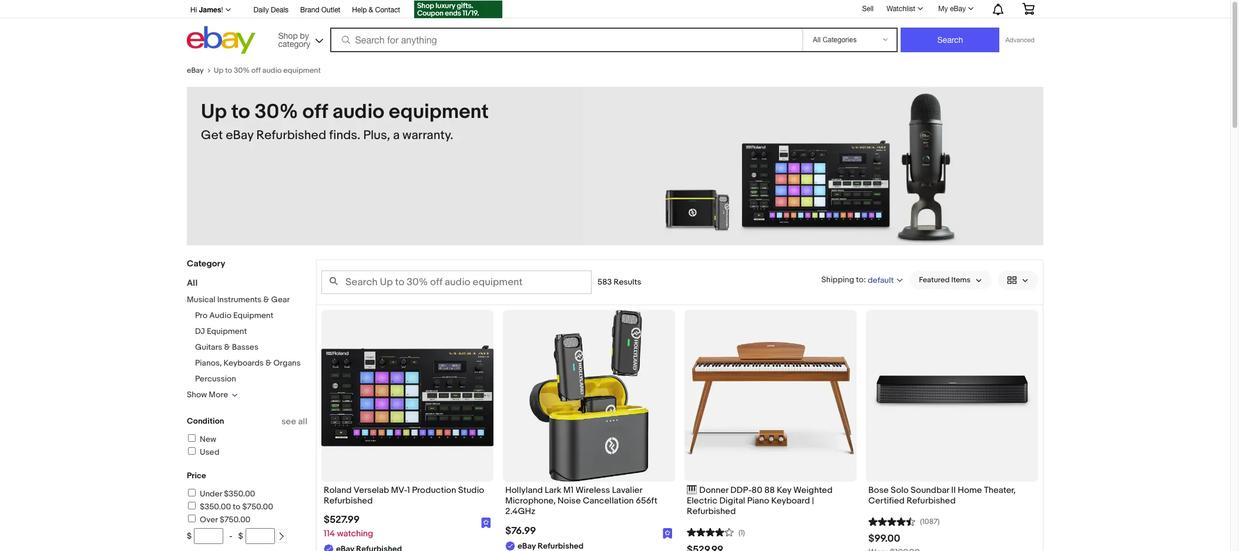 Task type: vqa. For each thing, say whether or not it's contained in the screenshot.
"Offer"
no



Task type: describe. For each thing, give the bounding box(es) containing it.
refurbished inside 'roland verselab mv-1 production studio refurbished'
[[324, 496, 373, 507]]

results
[[614, 277, 642, 287]]

get the coupon image
[[414, 1, 503, 18]]

hi
[[190, 6, 197, 14]]

show more button
[[187, 390, 238, 400]]

🎹 donner ddp-80 88 key weighted electric digital piano keyboard | refurbished image
[[685, 310, 857, 483]]

0 vertical spatial $750.00
[[242, 503, 273, 513]]

& inside the account navigation
[[369, 6, 373, 14]]

advanced link
[[1000, 28, 1041, 52]]

keyboard
[[772, 496, 810, 507]]

80
[[752, 486, 763, 497]]

up to 30% off audio equipment get ebay refurbished finds. plus, a warranty.
[[201, 100, 489, 143]]

m1
[[564, 486, 574, 497]]

bose solo soundbar ii home theater, certified refurbished
[[869, 486, 1016, 507]]

musical instruments & gear link
[[187, 295, 290, 305]]

piano
[[748, 496, 770, 507]]

2 [object undefined] image from the top
[[663, 529, 673, 540]]

dj equipment link
[[195, 327, 247, 337]]

daily
[[254, 6, 269, 14]]

production
[[412, 486, 456, 497]]

2 [object undefined] image from the top
[[482, 518, 491, 529]]

used
[[200, 448, 220, 458]]

:
[[864, 275, 866, 285]]

1 [object undefined] image from the top
[[482, 517, 491, 529]]

(1)
[[739, 529, 745, 538]]

category
[[278, 39, 310, 48]]

|
[[812, 496, 814, 507]]

daily deals link
[[254, 4, 289, 17]]

hollyland lark m1 wireless lavalier microphone, noise cancellation 656ft 2.4ghz link
[[506, 486, 673, 521]]

all
[[187, 278, 198, 289]]

$ for minimum value text field
[[187, 532, 192, 542]]

to for up to 30% off audio equipment get ebay refurbished finds. plus, a warranty.
[[231, 100, 250, 125]]

under
[[200, 490, 222, 500]]

price
[[187, 471, 206, 481]]

guitars & basses link
[[195, 343, 259, 353]]

show
[[187, 390, 207, 400]]

electric
[[687, 496, 718, 507]]

account navigation
[[184, 0, 1044, 20]]

keyboards
[[224, 359, 264, 369]]

advanced
[[1006, 36, 1035, 43]]

New checkbox
[[188, 435, 196, 443]]

my
[[939, 5, 948, 13]]

ii
[[952, 486, 956, 497]]

$350.00 to $750.00 link
[[186, 503, 273, 513]]

percussion link
[[195, 374, 236, 384]]

shop
[[278, 31, 298, 40]]

Search for anything text field
[[332, 29, 801, 51]]

up to 30% off audio equipment
[[214, 66, 321, 75]]

soundbar
[[911, 486, 950, 497]]

equipment for up to 30% off audio equipment get ebay refurbished finds. plus, a warranty.
[[389, 100, 489, 125]]

over
[[200, 516, 218, 525]]

refurbished inside bose solo soundbar ii home theater, certified refurbished
[[907, 496, 956, 507]]

solo
[[891, 486, 909, 497]]

watching
[[337, 529, 373, 540]]

submit price range image
[[277, 533, 286, 542]]

4.5 out of 5 stars image
[[869, 516, 916, 527]]

see all button
[[282, 417, 307, 428]]

ebay refurbished
[[518, 542, 584, 552]]

outlet
[[321, 6, 341, 14]]

percussion
[[195, 374, 236, 384]]

mv-
[[391, 486, 407, 497]]

pianos,
[[195, 359, 222, 369]]

bose
[[869, 486, 889, 497]]

shipping
[[822, 275, 855, 285]]

2.4ghz
[[506, 507, 536, 518]]

(1) link
[[687, 527, 745, 538]]

88
[[765, 486, 775, 497]]

verselab
[[354, 486, 389, 497]]

brand
[[300, 6, 320, 14]]

ebay inside up to 30% off audio equipment get ebay refurbished finds. plus, a warranty.
[[226, 128, 254, 143]]

roland verselab mv-1 production studio refurbished image
[[322, 310, 494, 483]]

see all
[[282, 417, 307, 428]]

hollyland lark m1 wireless lavalier microphone, noise cancellation 656ft 2.4ghz
[[506, 486, 658, 518]]

certified
[[869, 496, 905, 507]]

& left gear
[[264, 295, 269, 305]]

instruments
[[217, 295, 262, 305]]

🎹 donner ddp-80 88 key weighted electric digital piano keyboard | refurbished link
[[687, 486, 855, 521]]

microphone,
[[506, 496, 556, 507]]

30% for up to 30% off audio equipment get ebay refurbished finds. plus, a warranty.
[[255, 100, 298, 125]]

$ for "maximum value" text field
[[238, 532, 243, 542]]

& left organs
[[266, 359, 272, 369]]

featured items button
[[910, 271, 992, 290]]

up for up to 30% off audio equipment
[[214, 66, 224, 75]]

0 vertical spatial equipment
[[233, 311, 274, 321]]

weighted
[[794, 486, 833, 497]]

1 vertical spatial $750.00
[[220, 516, 251, 525]]

shipping to : default
[[822, 275, 894, 285]]

1 vertical spatial $350.00
[[200, 503, 231, 513]]

under $350.00
[[200, 490, 255, 500]]

default
[[868, 275, 894, 285]]

warranty.
[[403, 128, 454, 143]]

ebay inside the account navigation
[[950, 5, 966, 13]]

items
[[952, 276, 971, 285]]

watchlist link
[[881, 2, 929, 16]]

equipment for up to 30% off audio equipment
[[283, 66, 321, 75]]

(1087)
[[921, 518, 940, 527]]



Task type: locate. For each thing, give the bounding box(es) containing it.
0 horizontal spatial 30%
[[234, 66, 250, 75]]

refurbished left the finds. at top left
[[256, 128, 326, 143]]

audio up the finds. at top left
[[333, 100, 385, 125]]

over $750.00
[[200, 516, 251, 525]]

roland verselab mv-1 production studio refurbished
[[324, 486, 484, 507]]

james
[[199, 5, 221, 14]]

🎹 donner ddp-80 88 key weighted electric digital piano keyboard | refurbished
[[687, 486, 833, 518]]

0 vertical spatial 30%
[[234, 66, 250, 75]]

1 vertical spatial audio
[[333, 100, 385, 125]]

by
[[300, 31, 309, 40]]

0 horizontal spatial off
[[251, 66, 261, 75]]

hollyland
[[506, 486, 543, 497]]

pianos, keyboards & organs link
[[195, 359, 301, 369]]

audio
[[209, 311, 232, 321]]

$ down over $750.00 "option"
[[187, 532, 192, 542]]

1 vertical spatial off
[[303, 100, 328, 125]]

to for $350.00 to $750.00
[[233, 503, 241, 513]]

pro audio equipment link
[[195, 311, 274, 321]]

brand outlet link
[[300, 4, 341, 17]]

daily deals
[[254, 6, 289, 14]]

$350.00 to $750.00 checkbox
[[188, 503, 196, 510]]

2 $ from the left
[[238, 532, 243, 542]]

refurbished up $527.99
[[324, 496, 373, 507]]

audio for up to 30% off audio equipment
[[262, 66, 282, 75]]

bose solo soundbar ii home theater, certified refurbished link
[[869, 486, 1036, 510]]

30% inside up to 30% off audio equipment get ebay refurbished finds. plus, a warranty.
[[255, 100, 298, 125]]

114
[[324, 529, 335, 540]]

Used checkbox
[[188, 448, 196, 456]]

over $750.00 link
[[186, 516, 251, 525]]

[object undefined] image
[[482, 517, 491, 529], [482, 518, 491, 529]]

114 watching
[[324, 529, 373, 540]]

Minimum Value text field
[[194, 529, 223, 545]]

see
[[282, 417, 296, 428]]

1 horizontal spatial audio
[[333, 100, 385, 125]]

audio inside up to 30% off audio equipment get ebay refurbished finds. plus, a warranty.
[[333, 100, 385, 125]]

& right help
[[369, 6, 373, 14]]

Over $750.00 checkbox
[[188, 516, 196, 523]]

wireless
[[576, 486, 610, 497]]

1 horizontal spatial equipment
[[389, 100, 489, 125]]

to inside 'shipping to : default'
[[856, 275, 864, 285]]

roland verselab mv-1 production studio refurbished link
[[324, 486, 491, 510]]

get
[[201, 128, 223, 143]]

30% for up to 30% off audio equipment
[[234, 66, 250, 75]]

4 out of 5 stars image
[[687, 527, 734, 538]]

equipment up 'warranty.'
[[389, 100, 489, 125]]

ebay link
[[187, 66, 214, 75]]

$
[[187, 532, 192, 542], [238, 532, 243, 542]]

1 vertical spatial 30%
[[255, 100, 298, 125]]

cancellation
[[583, 496, 634, 507]]

musical instruments & gear pro audio equipment dj equipment guitars & basses pianos, keyboards & organs percussion
[[187, 295, 301, 384]]

shop by category banner
[[184, 0, 1044, 57]]

equipment inside up to 30% off audio equipment get ebay refurbished finds. plus, a warranty.
[[389, 100, 489, 125]]

30% right the ebay link
[[234, 66, 250, 75]]

view: gallery view image
[[1008, 274, 1029, 287]]

1 $ from the left
[[187, 532, 192, 542]]

contact
[[375, 6, 400, 14]]

to left the default
[[856, 275, 864, 285]]

1 vertical spatial up
[[201, 100, 227, 125]]

to right the ebay link
[[225, 66, 232, 75]]

to down under $350.00
[[233, 503, 241, 513]]

featured items
[[919, 276, 971, 285]]

None submit
[[901, 28, 1000, 52]]

bose solo soundbar ii home theater, certified refurbished image
[[866, 332, 1039, 461]]

off for up to 30% off audio equipment
[[251, 66, 261, 75]]

home
[[958, 486, 982, 497]]

refurbished up 4 out of 5 stars image
[[687, 507, 736, 518]]

$750.00 down $350.00 to $750.00 at the left bottom
[[220, 516, 251, 525]]

1 horizontal spatial $
[[238, 532, 243, 542]]

[object undefined] image down studio at bottom left
[[482, 517, 491, 529]]

roland
[[324, 486, 352, 497]]

0 vertical spatial audio
[[262, 66, 282, 75]]

off inside up to 30% off audio equipment get ebay refurbished finds. plus, a warranty.
[[303, 100, 328, 125]]

up
[[214, 66, 224, 75], [201, 100, 227, 125]]

key
[[777, 486, 792, 497]]

refurbished inside '🎹 donner ddp-80 88 key weighted electric digital piano keyboard | refurbished'
[[687, 507, 736, 518]]

$750.00 up "maximum value" text field
[[242, 503, 273, 513]]

0 horizontal spatial $
[[187, 532, 192, 542]]

583
[[598, 277, 612, 287]]

Enter your search keyword text field
[[322, 271, 592, 294]]

lark
[[545, 486, 562, 497]]

hollyland lark m1 wireless lavalier microphone, noise cancellation 656ft 2.4ghz image
[[530, 310, 649, 483]]

your shopping cart image
[[1022, 3, 1036, 15]]

0 vertical spatial $350.00
[[224, 490, 255, 500]]

0 horizontal spatial equipment
[[283, 66, 321, 75]]

1 horizontal spatial 30%
[[255, 100, 298, 125]]

new
[[200, 435, 216, 445]]

watchlist
[[887, 5, 916, 13]]

deals
[[271, 6, 289, 14]]

0 vertical spatial equipment
[[283, 66, 321, 75]]

$350.00 to $750.00
[[200, 503, 273, 513]]

(1087) link
[[869, 516, 940, 527]]

under $350.00 link
[[186, 490, 255, 500]]

refurbished up (1087)
[[907, 496, 956, 507]]

1 horizontal spatial off
[[303, 100, 328, 125]]

equipment down instruments
[[233, 311, 274, 321]]

theater,
[[984, 486, 1016, 497]]

$76.99
[[506, 526, 536, 538]]

audio down category
[[262, 66, 282, 75]]

audio for up to 30% off audio equipment get ebay refurbished finds. plus, a warranty.
[[333, 100, 385, 125]]

gear
[[271, 295, 290, 305]]

refurbished down noise
[[538, 542, 584, 552]]

finds.
[[329, 128, 361, 143]]

30% down up to 30% off audio equipment
[[255, 100, 298, 125]]

[object undefined] image
[[663, 528, 673, 540], [663, 529, 673, 540]]

all
[[298, 417, 307, 428]]

$350.00 up over $750.00 link
[[200, 503, 231, 513]]

up for up to 30% off audio equipment get ebay refurbished finds. plus, a warranty.
[[201, 100, 227, 125]]

30%
[[234, 66, 250, 75], [255, 100, 298, 125]]

$350.00
[[224, 490, 255, 500], [200, 503, 231, 513]]

plus,
[[363, 128, 390, 143]]

$99.00
[[869, 534, 901, 546]]

to for up to 30% off audio equipment
[[225, 66, 232, 75]]

refurbished
[[256, 128, 326, 143], [324, 496, 373, 507], [907, 496, 956, 507], [687, 507, 736, 518], [538, 542, 584, 552]]

1 [object undefined] image from the top
[[663, 528, 673, 540]]

lavalier
[[612, 486, 643, 497]]

!
[[221, 6, 223, 14]]

1 vertical spatial equipment
[[207, 327, 247, 337]]

a
[[393, 128, 400, 143]]

refurbished inside up to 30% off audio equipment get ebay refurbished finds. plus, a warranty.
[[256, 128, 326, 143]]

1 vertical spatial equipment
[[389, 100, 489, 125]]

656ft
[[636, 496, 658, 507]]

to for shipping to : default
[[856, 275, 864, 285]]

used link
[[186, 448, 220, 458]]

equipment down category
[[283, 66, 321, 75]]

0 horizontal spatial audio
[[262, 66, 282, 75]]

studio
[[458, 486, 484, 497]]

equipment up the "guitars & basses" link
[[207, 327, 247, 337]]

off
[[251, 66, 261, 75], [303, 100, 328, 125]]

hi james !
[[190, 5, 223, 14]]

off for up to 30% off audio equipment get ebay refurbished finds. plus, a warranty.
[[303, 100, 328, 125]]

show more
[[187, 390, 228, 400]]

equipment
[[233, 311, 274, 321], [207, 327, 247, 337]]

Under $350.00 checkbox
[[188, 490, 196, 497]]

noise
[[558, 496, 581, 507]]

0 vertical spatial off
[[251, 66, 261, 75]]

0 vertical spatial up
[[214, 66, 224, 75]]

to inside up to 30% off audio equipment get ebay refurbished finds. plus, a warranty.
[[231, 100, 250, 125]]

$ right - on the bottom left
[[238, 532, 243, 542]]

583 results
[[598, 277, 642, 287]]

donner
[[700, 486, 729, 497]]

brand outlet
[[300, 6, 341, 14]]

to
[[225, 66, 232, 75], [231, 100, 250, 125], [856, 275, 864, 285], [233, 503, 241, 513]]

to down up to 30% off audio equipment
[[231, 100, 250, 125]]

ddp-
[[731, 486, 752, 497]]

help
[[352, 6, 367, 14]]

& down dj equipment link
[[224, 343, 230, 353]]

1
[[407, 486, 410, 497]]

Maximum Value text field
[[246, 529, 275, 545]]

guitars
[[195, 343, 222, 353]]

none submit inside shop by category banner
[[901, 28, 1000, 52]]

audio
[[262, 66, 282, 75], [333, 100, 385, 125]]

organs
[[274, 359, 301, 369]]

pro
[[195, 311, 208, 321]]

$350.00 up $350.00 to $750.00 at the left bottom
[[224, 490, 255, 500]]

dj
[[195, 327, 205, 337]]

[object undefined] image left the $76.99
[[482, 518, 491, 529]]

up inside up to 30% off audio equipment get ebay refurbished finds. plus, a warranty.
[[201, 100, 227, 125]]



